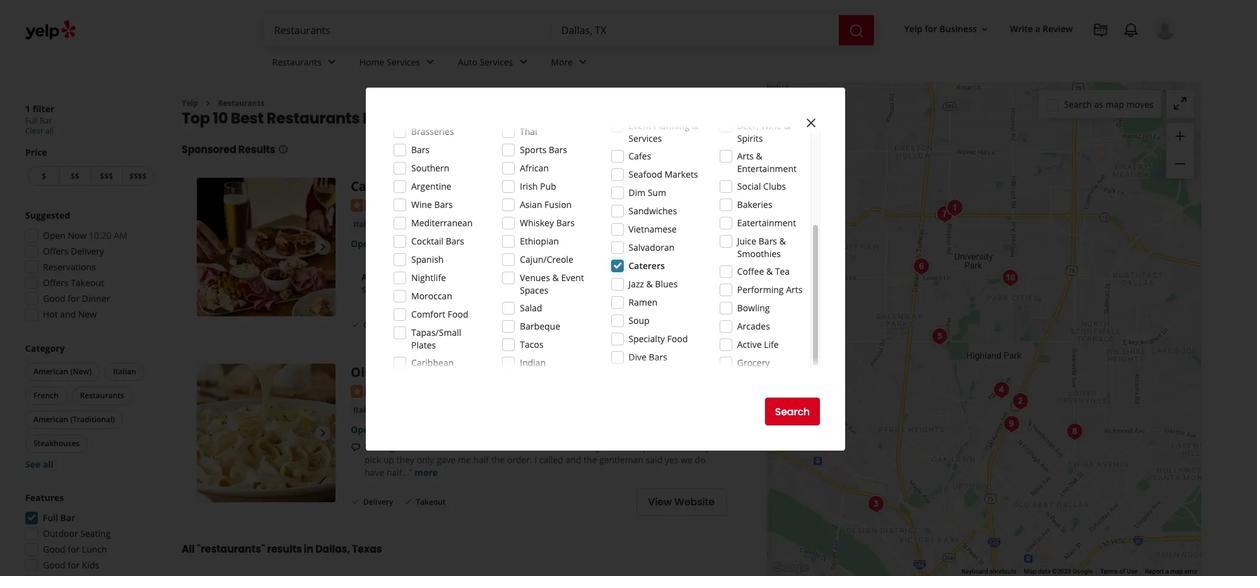 Task type: describe. For each thing, give the bounding box(es) containing it.
10:00
[[397, 238, 420, 250]]

yesterday
[[669, 441, 710, 453]]

soup
[[629, 315, 650, 327]]

new inside all new happy hour! $7 cocktails. $7 bites. 4-7pm daily. read more
[[375, 271, 395, 283]]

search button
[[765, 398, 820, 426]]

venues
[[520, 272, 550, 284]]

"so i again came to olive garden. there service has always been on point. yesterday for pick up they only gave me half the order. i called and the gentleman said yes we do have half…"
[[365, 441, 724, 479]]

yelp for yelp for business
[[905, 23, 923, 35]]

entertainment
[[737, 163, 797, 175]]

full bar
[[43, 512, 75, 524]]

& inside arts & entertainment
[[756, 150, 763, 162]]

am
[[114, 230, 127, 242]]

view website
[[648, 495, 715, 510]]

good for kids
[[43, 560, 99, 572]]

0 vertical spatial takeout
[[71, 277, 104, 289]]

there
[[503, 441, 527, 453]]

$$ button
[[59, 167, 91, 186]]

2 horizontal spatial takeout
[[498, 320, 528, 331]]

juice
[[737, 235, 757, 247]]

for inside "so i again came to olive garden. there service has always been on point. yesterday for pick up they only gave me half the order. i called and the gentleman said yes we do have half…"
[[712, 441, 724, 453]]

map region
[[761, 0, 1245, 577]]

to
[[434, 441, 443, 453]]

cocktails.
[[374, 284, 413, 296]]

wine bars
[[411, 199, 453, 211]]

sponsored
[[182, 143, 236, 157]]

me
[[458, 454, 471, 466]]

il bracco image
[[942, 195, 968, 221]]

10
[[213, 108, 228, 129]]

bowling
[[737, 302, 770, 314]]

0 horizontal spatial new
[[78, 309, 97, 321]]

grill
[[466, 178, 492, 195]]

cocktail
[[411, 235, 444, 247]]

open for until
[[351, 238, 374, 250]]

1 vertical spatial dallas,
[[315, 542, 350, 557]]

business
[[940, 23, 977, 35]]

cafes
[[629, 150, 651, 162]]

report a map error
[[1146, 569, 1198, 576]]

shortcuts
[[990, 569, 1017, 576]]

bars for sports bars
[[549, 144, 567, 156]]

& inside beer, wine & spirits
[[784, 120, 791, 132]]

italian down '3.1 star rating' image
[[353, 405, 378, 416]]

irish
[[520, 180, 538, 192]]

& left 'tea'
[[767, 266, 773, 278]]

auto services link
[[448, 45, 541, 82]]

1 horizontal spatial i
[[535, 454, 537, 466]]

& inside event planning & services
[[692, 120, 698, 132]]

restaurant
[[480, 364, 551, 381]]

food for specialty food
[[667, 333, 688, 345]]

bars for wine bars
[[434, 199, 453, 211]]

1 vertical spatial more
[[415, 467, 438, 479]]

olive garden italian restaurant image
[[197, 364, 336, 503]]

group containing features
[[21, 492, 156, 577]]

24 chevron down v2 image for more
[[576, 55, 591, 70]]

& inside juice bars & smoothies
[[780, 235, 786, 247]]

italian up the (235
[[421, 178, 462, 195]]

a for report
[[1166, 569, 1169, 576]]

16 checkmark v2 image for outdoor seating
[[351, 320, 361, 330]]

services inside event planning & services
[[629, 133, 662, 144]]

good for lunch
[[43, 544, 107, 556]]

$ button
[[28, 167, 59, 186]]

all new happy hour! $7 cocktails. $7 bites. 4-7pm daily. read more
[[362, 271, 555, 296]]

jazz
[[629, 278, 644, 290]]

event planning & services
[[629, 120, 698, 144]]

open for now
[[43, 230, 66, 242]]

spaces
[[520, 285, 549, 297]]

tapas/small
[[411, 327, 461, 339]]

keyboard shortcuts button
[[962, 568, 1017, 577]]

2 $7 from the left
[[415, 284, 425, 296]]

american (new) button
[[25, 363, 100, 382]]

event inside venues & event spaces
[[561, 272, 584, 284]]

group containing suggested
[[21, 209, 156, 325]]

food for comfort food
[[448, 309, 469, 321]]

coffee & tea
[[737, 266, 790, 278]]

use
[[1127, 569, 1138, 576]]

bars up southern
[[411, 144, 430, 156]]

and inside "so i again came to olive garden. there service has always been on point. yesterday for pick up they only gave me half the order. i called and the gentleman said yes we do have half…"
[[566, 454, 581, 466]]

zoom in image
[[1173, 129, 1188, 144]]

outdoor for outdoor seating
[[363, 320, 394, 331]]

0 vertical spatial restaurants link
[[262, 45, 349, 82]]

bars for whiskey bars
[[556, 217, 575, 229]]

1 horizontal spatial takeout
[[416, 497, 446, 508]]

event inside event planning & services
[[629, 120, 652, 132]]

24 chevron down v2 image for restaurants
[[324, 55, 339, 70]]

filter
[[33, 103, 54, 115]]

all for all "restaurants" results in dallas, texas
[[182, 542, 195, 557]]

italian down tapas/small plates
[[436, 364, 477, 381]]

yes
[[665, 454, 679, 466]]

slideshow element for olive garden italian restaurant
[[197, 364, 336, 503]]

read
[[509, 284, 530, 296]]

next image for olive garden italian restaurant
[[315, 426, 331, 441]]

3.1 star rating image
[[351, 385, 419, 398]]

ramen
[[629, 297, 658, 309]]

fusion
[[545, 199, 572, 211]]

report
[[1146, 569, 1164, 576]]

we
[[681, 454, 693, 466]]

search image
[[849, 23, 864, 38]]

1 vertical spatial restaurants link
[[218, 98, 264, 109]]

notifications image
[[1124, 23, 1139, 38]]

italian button for 1st italian "link" from the bottom of the page
[[351, 404, 380, 417]]

carrabba's
[[351, 178, 418, 195]]

half
[[473, 454, 489, 466]]

wine inside beer, wine & spirits
[[761, 120, 782, 132]]

brasseries
[[411, 126, 454, 138]]

& right jazz
[[647, 278, 653, 290]]

barbeque
[[520, 321, 560, 333]]

the porch image
[[1008, 389, 1033, 414]]

map
[[1024, 569, 1037, 576]]

sports bars
[[520, 144, 567, 156]]

french
[[33, 391, 58, 401]]

good for good for dinner
[[43, 293, 65, 305]]

0 horizontal spatial wine
[[411, 199, 432, 211]]

moroccan
[[411, 290, 452, 302]]

specialty food
[[629, 333, 688, 345]]

only
[[417, 454, 434, 466]]

southern
[[411, 162, 450, 174]]

all inside the 1 filter full bar clear all
[[45, 126, 53, 136]]

view
[[648, 495, 672, 510]]

hour!
[[428, 271, 453, 283]]

3.6 (235 reviews)
[[424, 198, 493, 210]]

services for home services
[[387, 56, 420, 68]]

0 vertical spatial i
[[380, 441, 383, 453]]

good for good for lunch
[[43, 544, 65, 556]]

offers for offers delivery
[[43, 245, 69, 257]]

bites.
[[427, 284, 450, 296]]

juice bars & smoothies
[[737, 235, 786, 260]]

data
[[1038, 569, 1051, 576]]

have
[[365, 467, 384, 479]]

yelp for yelp link
[[182, 98, 198, 109]]

1 horizontal spatial texas
[[457, 108, 501, 129]]

moves
[[1127, 98, 1154, 110]]

performing
[[737, 284, 784, 296]]

specialty
[[629, 333, 665, 345]]

24 chevron down v2 image for home services
[[423, 55, 438, 70]]

user actions element
[[894, 16, 1194, 93]]

terms of use
[[1101, 569, 1138, 576]]

argentine
[[411, 180, 452, 192]]

has
[[560, 441, 575, 453]]

dim sum
[[629, 187, 666, 199]]

performing arts
[[737, 284, 803, 296]]

delivery for 16 checkmark v2 image at the bottom left of the page
[[446, 320, 476, 331]]

write
[[1010, 23, 1033, 35]]

yelp link
[[182, 98, 198, 109]]

zoom out image
[[1173, 157, 1188, 172]]

top
[[182, 108, 210, 129]]

3.6 star rating image
[[351, 199, 419, 212]]

google image
[[770, 560, 812, 577]]

steakhouses
[[33, 439, 80, 449]]

good for good for kids
[[43, 560, 65, 572]]

16 chevron right v2 image
[[203, 98, 213, 108]]

keyboard
[[962, 569, 989, 576]]



Task type: vqa. For each thing, say whether or not it's contained in the screenshot.


Task type: locate. For each thing, give the bounding box(es) containing it.
2 24 chevron down v2 image from the left
[[423, 55, 438, 70]]

search for search as map moves
[[1064, 98, 1092, 110]]

results
[[238, 143, 275, 157]]

bars right sports
[[549, 144, 567, 156]]

1 american from the top
[[33, 367, 68, 377]]

24 chevron down v2 image inside home services link
[[423, 55, 438, 70]]

arts
[[737, 150, 754, 162], [786, 284, 803, 296]]

0 horizontal spatial event
[[561, 272, 584, 284]]

delivery inside group
[[71, 245, 104, 257]]

business categories element
[[262, 45, 1177, 82]]

grocery
[[737, 357, 770, 369]]

the honor bar image
[[927, 324, 952, 349]]

markets
[[665, 168, 698, 180]]

coffee
[[737, 266, 764, 278]]

open down suggested
[[43, 230, 66, 242]]

1 vertical spatial olive
[[445, 441, 466, 453]]

0 vertical spatial texas
[[457, 108, 501, 129]]

plates
[[411, 339, 436, 351]]

map data ©2023 google
[[1024, 569, 1093, 576]]

0 horizontal spatial seafood
[[388, 219, 418, 230]]

comfort food
[[411, 309, 469, 321]]

for inside button
[[925, 23, 938, 35]]

for right yesterday
[[712, 441, 724, 453]]

dallas, right in
[[315, 542, 350, 557]]

$7 down the happy
[[415, 284, 425, 296]]

all for all new happy hour! $7 cocktails. $7 bites. 4-7pm daily. read more
[[362, 271, 373, 283]]

16 checkmark v2 image
[[433, 320, 443, 330]]

$7 left cocktails.
[[362, 284, 372, 296]]

kids
[[82, 560, 99, 572]]

for for lunch
[[68, 544, 80, 556]]

life
[[764, 339, 779, 351]]

1 horizontal spatial a
[[1166, 569, 1169, 576]]

1 vertical spatial takeout
[[498, 320, 528, 331]]

services left 24 chevron down v2 image
[[480, 56, 513, 68]]

sum
[[648, 187, 666, 199]]

cajun/creole
[[520, 254, 574, 266]]

services right home
[[387, 56, 420, 68]]

0 vertical spatial slideshow element
[[197, 178, 336, 317]]

north dallas
[[426, 219, 477, 231]]

jazz & blues
[[629, 278, 678, 290]]

good up the good for kids
[[43, 544, 65, 556]]

seating
[[80, 528, 111, 540]]

outdoor down full bar
[[43, 528, 78, 540]]

and right hot
[[60, 309, 76, 321]]

restaurants inside button
[[80, 391, 124, 401]]

all right see at the left bottom of page
[[43, 459, 54, 471]]

open up "so at the bottom left of page
[[351, 424, 374, 436]]

italian inside group
[[113, 367, 136, 377]]

daily.
[[481, 284, 504, 296]]

0 horizontal spatial all
[[182, 542, 195, 557]]

bars up mediterranean
[[434, 199, 453, 211]]

2 next image from the top
[[315, 426, 331, 441]]

good for dinner
[[43, 293, 110, 305]]

italian button up the restaurants button
[[105, 363, 144, 382]]

1 italian link from the top
[[351, 218, 380, 231]]

0 vertical spatial italian button
[[351, 218, 380, 231]]

1 vertical spatial map
[[1171, 569, 1183, 576]]

spirits
[[737, 133, 763, 144]]

smoothies
[[737, 248, 781, 260]]

1 next image from the top
[[315, 240, 331, 255]]

the down always
[[584, 454, 597, 466]]

a right report
[[1166, 569, 1169, 576]]

2 slideshow element from the top
[[197, 364, 336, 503]]

error
[[1185, 569, 1198, 576]]

0 vertical spatial bar
[[40, 115, 52, 126]]

1 horizontal spatial food
[[667, 333, 688, 345]]

24 chevron down v2 image inside more link
[[576, 55, 591, 70]]

delivery for 16 checkmark v2 icon associated with delivery
[[363, 497, 393, 508]]

1 vertical spatial all
[[182, 542, 195, 557]]

1 vertical spatial arts
[[786, 284, 803, 296]]

open
[[43, 230, 66, 242], [351, 238, 374, 250], [351, 424, 374, 436]]

tacos
[[520, 339, 544, 351]]

i right "so at the bottom left of page
[[380, 441, 383, 453]]

1 the from the left
[[491, 454, 505, 466]]

3 good from the top
[[43, 560, 65, 572]]

in
[[304, 542, 313, 557]]

0 horizontal spatial delivery
[[71, 245, 104, 257]]

previous image
[[202, 240, 217, 255]]

1 vertical spatial and
[[566, 454, 581, 466]]

search as map moves
[[1064, 98, 1154, 110]]

1 horizontal spatial dallas,
[[402, 108, 454, 129]]

& up "entertainment"
[[756, 150, 763, 162]]

texas right in
[[352, 542, 382, 557]]

0 vertical spatial yelp
[[905, 23, 923, 35]]

1 vertical spatial good
[[43, 544, 65, 556]]

1 vertical spatial search
[[775, 405, 810, 419]]

group containing category
[[23, 343, 156, 471]]

italian link down 3.6 star rating image
[[351, 218, 380, 231]]

indian
[[520, 357, 546, 369]]

seafood up 10:00
[[388, 219, 418, 230]]

the right the 'half'
[[491, 454, 505, 466]]

hungry belly image
[[999, 412, 1024, 437]]

map left error on the right bottom of the page
[[1171, 569, 1183, 576]]

0 horizontal spatial search
[[775, 405, 810, 419]]

24 chevron down v2 image
[[516, 55, 531, 70]]

0 horizontal spatial full
[[25, 115, 38, 126]]

2 american from the top
[[33, 415, 68, 425]]

delivery down have
[[363, 497, 393, 508]]

0 horizontal spatial yelp
[[182, 98, 198, 109]]

1 horizontal spatial wine
[[761, 120, 782, 132]]

& inside venues & event spaces
[[553, 272, 559, 284]]

seafood for seafood markets
[[629, 168, 663, 180]]

2 vertical spatial good
[[43, 560, 65, 572]]

2 italian link from the top
[[351, 404, 380, 417]]

for for kids
[[68, 560, 80, 572]]

0 horizontal spatial arts
[[737, 150, 754, 162]]

search
[[1064, 98, 1092, 110], [775, 405, 810, 419]]

& right the planning
[[692, 120, 698, 132]]

seafood for seafood
[[388, 219, 418, 230]]

1 vertical spatial next image
[[315, 426, 331, 441]]

bars down the north dallas
[[446, 235, 464, 247]]

$
[[42, 171, 46, 182]]

reviews)
[[459, 198, 493, 210]]

seafood up dim sum
[[629, 168, 663, 180]]

american down category
[[33, 367, 68, 377]]

0 vertical spatial food
[[448, 309, 469, 321]]

map for error
[[1171, 569, 1183, 576]]

yelp inside button
[[905, 23, 923, 35]]

bars for dive bars
[[649, 351, 668, 363]]

bars for juice bars & smoothies
[[759, 235, 777, 247]]

next image
[[315, 240, 331, 255], [315, 426, 331, 441]]

1 vertical spatial slideshow element
[[197, 364, 336, 503]]

2 the from the left
[[584, 454, 597, 466]]

wine right 'beer,'
[[761, 120, 782, 132]]

& down eatertainment
[[780, 235, 786, 247]]

full inside group
[[43, 512, 58, 524]]

1 vertical spatial italian link
[[351, 404, 380, 417]]

bar down filter
[[40, 115, 52, 126]]

pm
[[422, 238, 436, 250]]

price group
[[25, 146, 156, 189]]

1 vertical spatial american
[[33, 415, 68, 425]]

1 horizontal spatial the
[[584, 454, 597, 466]]

texas
[[457, 108, 501, 129], [352, 542, 382, 557]]

1 vertical spatial full
[[43, 512, 58, 524]]

a for write
[[1036, 23, 1041, 35]]

full
[[25, 115, 38, 126], [43, 512, 58, 524]]

italian button for second italian "link" from the bottom of the page
[[351, 218, 380, 231]]

0 horizontal spatial takeout
[[71, 277, 104, 289]]

terms of use link
[[1101, 569, 1138, 576]]

and down the has
[[566, 454, 581, 466]]

arts down 'tea'
[[786, 284, 803, 296]]

wine down 'carrabba's italian grill' link
[[411, 199, 432, 211]]

more inside all new happy hour! $7 cocktails. $7 bites. 4-7pm daily. read more
[[532, 284, 555, 296]]

previous image
[[202, 426, 217, 441]]

24 chevron down v2 image left auto
[[423, 55, 438, 70]]

a right write
[[1036, 23, 1041, 35]]

food right 16 checkmark v2 image at the bottom left of the page
[[448, 309, 469, 321]]

clubs
[[764, 180, 786, 192]]

0 vertical spatial full
[[25, 115, 38, 126]]

1 horizontal spatial new
[[375, 271, 395, 283]]

full inside the 1 filter full bar clear all
[[25, 115, 38, 126]]

all
[[45, 126, 53, 136], [43, 459, 54, 471]]

1 horizontal spatial bar
[[60, 512, 75, 524]]

1 vertical spatial i
[[535, 454, 537, 466]]

texas right brasseries
[[457, 108, 501, 129]]

full down 1 on the left top
[[25, 115, 38, 126]]

italian link
[[351, 218, 380, 231], [351, 404, 380, 417]]

good down the good for lunch
[[43, 560, 65, 572]]

all inside group
[[43, 459, 54, 471]]

& down cajun/creole
[[553, 272, 559, 284]]

garden.
[[468, 441, 501, 453]]

yelp left business
[[905, 23, 923, 35]]

lunch
[[82, 544, 107, 556]]

delivery right 16 checkmark v2 image at the bottom left of the page
[[446, 320, 476, 331]]

active life
[[737, 339, 779, 351]]

bar inside the 1 filter full bar clear all
[[40, 115, 52, 126]]

outdoor for outdoor seating
[[43, 528, 78, 540]]

0 horizontal spatial outdoor
[[43, 528, 78, 540]]

olive inside "so i again came to olive garden. there service has always been on point. yesterday for pick up they only gave me half the order. i called and the gentleman said yes we do have half…"
[[445, 441, 466, 453]]

yelp for business
[[905, 23, 977, 35]]

1 offers from the top
[[43, 245, 69, 257]]

for for business
[[925, 23, 938, 35]]

(traditional)
[[70, 415, 115, 425]]

search dialog
[[0, 0, 1258, 577]]

more link
[[541, 45, 601, 82]]

home services link
[[349, 45, 448, 82]]

1 vertical spatial yelp
[[182, 98, 198, 109]]

do
[[695, 454, 706, 466]]

2 vertical spatial italian button
[[351, 404, 380, 417]]

carrabba's italian grill link
[[351, 178, 492, 195]]

for
[[925, 23, 938, 35], [68, 293, 80, 305], [712, 441, 724, 453], [68, 544, 80, 556], [68, 560, 80, 572]]

italian link down '3.1 star rating' image
[[351, 404, 380, 417]]

1 horizontal spatial event
[[629, 120, 652, 132]]

arts down the spirits
[[737, 150, 754, 162]]

for up the good for kids
[[68, 544, 80, 556]]

terms
[[1101, 569, 1118, 576]]

1 vertical spatial new
[[78, 309, 97, 321]]

wine
[[761, 120, 782, 132], [411, 199, 432, 211]]

restaurants button
[[72, 387, 132, 406]]

16 checkmark v2 image down the half…"
[[403, 497, 414, 507]]

as
[[1095, 98, 1104, 110]]

food right specialty
[[667, 333, 688, 345]]

2 horizontal spatial delivery
[[446, 320, 476, 331]]

close image
[[804, 115, 819, 130]]

0 vertical spatial wine
[[761, 120, 782, 132]]

open left until
[[351, 238, 374, 250]]

0 vertical spatial and
[[60, 309, 76, 321]]

16 checkmark v2 image for delivery
[[351, 497, 361, 507]]

16 chevron down v2 image
[[980, 24, 990, 34]]

16 checkmark v2 image for takeout
[[403, 497, 414, 507]]

olive up '3.1 star rating' image
[[351, 364, 383, 381]]

1 horizontal spatial services
[[480, 56, 513, 68]]

italian down 3.6 star rating image
[[353, 219, 378, 230]]

report a map error link
[[1146, 569, 1198, 576]]

1 vertical spatial delivery
[[446, 320, 476, 331]]

auto
[[458, 56, 478, 68]]

features
[[25, 492, 64, 504]]

0 vertical spatial seafood
[[629, 168, 663, 180]]

0 vertical spatial american
[[33, 367, 68, 377]]

takeout down salad
[[498, 320, 528, 331]]

american (traditional) button
[[25, 411, 123, 430]]

0 vertical spatial next image
[[315, 240, 331, 255]]

0 horizontal spatial and
[[60, 309, 76, 321]]

for for dinner
[[68, 293, 80, 305]]

all inside all new happy hour! $7 cocktails. $7 bites. 4-7pm daily. read more
[[362, 271, 373, 283]]

slideshow element for carrabba's italian grill
[[197, 178, 336, 317]]

1 horizontal spatial seafood
[[629, 168, 663, 180]]

1 slideshow element from the top
[[197, 178, 336, 317]]

0 horizontal spatial i
[[380, 441, 383, 453]]

services
[[387, 56, 420, 68], [480, 56, 513, 68], [629, 133, 662, 144]]

italian button inside group
[[105, 363, 144, 382]]

2 horizontal spatial 24 chevron down v2 image
[[576, 55, 591, 70]]

for left business
[[925, 23, 938, 35]]

carrabba's italian grill image
[[197, 178, 336, 317]]

16 checkmark v2 image down 16 speech v2 image
[[351, 497, 361, 507]]

slideshow element
[[197, 178, 336, 317], [197, 364, 336, 503]]

hudson house image
[[909, 254, 934, 279]]

clear all link
[[25, 126, 53, 136]]

next image for carrabba's italian grill
[[315, 240, 331, 255]]

0 horizontal spatial a
[[1036, 23, 1041, 35]]

event up cafes
[[629, 120, 652, 132]]

expand map image
[[1173, 96, 1188, 111]]

0 horizontal spatial 24 chevron down v2 image
[[324, 55, 339, 70]]

1
[[25, 103, 30, 115]]

active
[[737, 339, 762, 351]]

0 horizontal spatial more
[[415, 467, 438, 479]]

1 vertical spatial event
[[561, 272, 584, 284]]

more down only at left
[[415, 467, 438, 479]]

new up cocktails.
[[375, 271, 395, 283]]

takeout down more link
[[416, 497, 446, 508]]

mister charles image
[[989, 378, 1014, 403]]

new down dinner
[[78, 309, 97, 321]]

projects image
[[1093, 23, 1109, 38]]

2 offers from the top
[[43, 277, 69, 289]]

yelp left 16 chevron right v2 icon
[[182, 98, 198, 109]]

1 $7 from the left
[[362, 284, 372, 296]]

7pm
[[460, 284, 479, 296]]

outdoor left 'seating'
[[363, 320, 394, 331]]

0 vertical spatial all
[[362, 271, 373, 283]]

up
[[383, 454, 394, 466]]

1 horizontal spatial delivery
[[363, 497, 393, 508]]

seafood inside search dialog
[[629, 168, 663, 180]]

all right clear
[[45, 126, 53, 136]]

american down "french" button
[[33, 415, 68, 425]]

again
[[385, 441, 407, 453]]

called
[[539, 454, 563, 466]]

services up cafes
[[629, 133, 662, 144]]

italian button down 3.6 star rating image
[[351, 218, 380, 231]]

restaurants inside "business categories" element
[[272, 56, 322, 68]]

offers down reservations
[[43, 277, 69, 289]]

for down the good for lunch
[[68, 560, 80, 572]]

16 speech v2 image
[[351, 443, 361, 453]]

results
[[267, 542, 302, 557]]

sandwiches
[[629, 205, 677, 217]]

olive garden italian restaurant
[[351, 364, 551, 381]]

"restaurants"
[[197, 542, 265, 557]]

1 horizontal spatial search
[[1064, 98, 1092, 110]]

dive bars
[[629, 351, 668, 363]]

24 chevron down v2 image left home
[[324, 55, 339, 70]]

full down features
[[43, 512, 58, 524]]

1 vertical spatial outdoor
[[43, 528, 78, 540]]

1 vertical spatial offers
[[43, 277, 69, 289]]

i down service
[[535, 454, 537, 466]]

olive up gave
[[445, 441, 466, 453]]

1 horizontal spatial 24 chevron down v2 image
[[423, 55, 438, 70]]

2 good from the top
[[43, 544, 65, 556]]

None search field
[[264, 15, 877, 45]]

0 horizontal spatial services
[[387, 56, 420, 68]]

italian up the restaurants button
[[113, 367, 136, 377]]

0 horizontal spatial map
[[1106, 98, 1125, 110]]

more up salad
[[532, 284, 555, 296]]

2 vertical spatial delivery
[[363, 497, 393, 508]]

map for moves
[[1106, 98, 1125, 110]]

bars inside juice bars & smoothies
[[759, 235, 777, 247]]

american for american (traditional)
[[33, 415, 68, 425]]

0 vertical spatial good
[[43, 293, 65, 305]]

0 vertical spatial a
[[1036, 23, 1041, 35]]

offers up reservations
[[43, 245, 69, 257]]

offers for offers takeout
[[43, 277, 69, 289]]

16 checkmark v2 image
[[351, 320, 361, 330], [351, 497, 361, 507], [403, 497, 414, 507]]

all left "restaurants" on the bottom
[[182, 542, 195, 557]]

bars down specialty food
[[649, 351, 668, 363]]

0 vertical spatial dallas,
[[402, 108, 454, 129]]

1 vertical spatial texas
[[352, 542, 382, 557]]

search for search
[[775, 405, 810, 419]]

2 vertical spatial takeout
[[416, 497, 446, 508]]

1 vertical spatial italian button
[[105, 363, 144, 382]]

beer, wine & spirits
[[737, 120, 791, 144]]

24 chevron down v2 image right more
[[576, 55, 591, 70]]

american for american (new)
[[33, 367, 68, 377]]

1 24 chevron down v2 image from the left
[[324, 55, 339, 70]]

came
[[410, 441, 432, 453]]

1 horizontal spatial all
[[362, 271, 373, 283]]

caribbean
[[411, 357, 454, 369]]

american inside american (traditional) button
[[33, 415, 68, 425]]

whiskey
[[520, 217, 554, 229]]

1 good from the top
[[43, 293, 65, 305]]

hide image
[[1062, 419, 1087, 445]]

0 vertical spatial more
[[532, 284, 555, 296]]

delivery down open now 10:21 am
[[71, 245, 104, 257]]

0 vertical spatial olive
[[351, 364, 383, 381]]

1 horizontal spatial full
[[43, 512, 58, 524]]

0 horizontal spatial texas
[[352, 542, 382, 557]]

pub
[[540, 180, 556, 192]]

0 horizontal spatial the
[[491, 454, 505, 466]]

16 checkmark v2 image left 'outdoor seating'
[[351, 320, 361, 330]]

& left close icon
[[784, 120, 791, 132]]

search inside button
[[775, 405, 810, 419]]

bars up smoothies
[[759, 235, 777, 247]]

gentleman
[[600, 454, 644, 466]]

0 vertical spatial map
[[1106, 98, 1125, 110]]

0 horizontal spatial food
[[448, 309, 469, 321]]

group
[[1167, 123, 1194, 179], [21, 209, 156, 325], [23, 343, 156, 471], [21, 492, 156, 577]]

"so
[[365, 441, 378, 453]]

event down cajun/creole
[[561, 272, 584, 284]]

write a review
[[1010, 23, 1073, 35]]

american inside american (new) button
[[33, 367, 68, 377]]

bars down fusion
[[556, 217, 575, 229]]

on
[[630, 441, 641, 453]]

takeout up dinner
[[71, 277, 104, 289]]

until
[[377, 238, 395, 250]]

0 vertical spatial delivery
[[71, 245, 104, 257]]

map right as
[[1106, 98, 1125, 110]]

more link
[[415, 467, 438, 479]]

1 horizontal spatial and
[[566, 454, 581, 466]]

1 horizontal spatial yelp
[[905, 23, 923, 35]]

arts inside arts & entertainment
[[737, 150, 754, 162]]

0 horizontal spatial dallas,
[[315, 542, 350, 557]]

malai kitchen image
[[932, 202, 958, 227]]

bars for cocktail bars
[[446, 235, 464, 247]]

pick
[[365, 454, 381, 466]]

asian fusion
[[520, 199, 572, 211]]

services for auto services
[[480, 56, 513, 68]]

good up hot
[[43, 293, 65, 305]]

bar up outdoor seating
[[60, 512, 75, 524]]

for down offers takeout
[[68, 293, 80, 305]]

bar
[[40, 115, 52, 126], [60, 512, 75, 524]]

1 vertical spatial seafood
[[388, 219, 418, 230]]

16 info v2 image
[[278, 145, 288, 155]]

0 vertical spatial all
[[45, 126, 53, 136]]

0 vertical spatial event
[[629, 120, 652, 132]]

dallas, right near
[[402, 108, 454, 129]]

seafood inside button
[[388, 219, 418, 230]]

douglas bar and grill image
[[998, 265, 1023, 291]]

rodeo goat image
[[863, 492, 889, 517]]

3 24 chevron down v2 image from the left
[[576, 55, 591, 70]]

cocktail bars
[[411, 235, 464, 247]]

all down open until 10:00 pm
[[362, 271, 373, 283]]

1 vertical spatial a
[[1166, 569, 1169, 576]]

arcades
[[737, 321, 770, 333]]

italian button down '3.1 star rating' image
[[351, 404, 380, 417]]

24 chevron down v2 image
[[324, 55, 339, 70], [423, 55, 438, 70], [576, 55, 591, 70]]

more
[[532, 284, 555, 296], [415, 467, 438, 479]]



